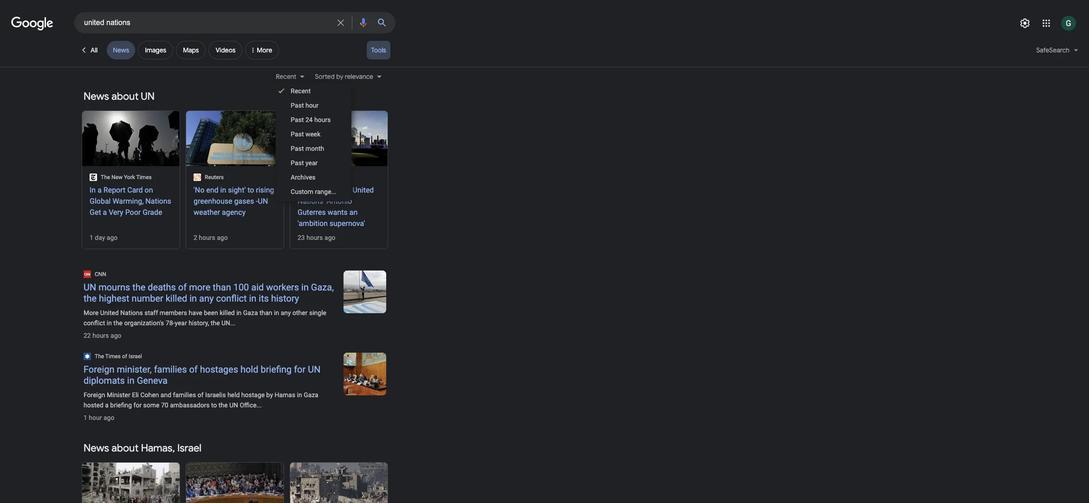 Task type: describe. For each thing, give the bounding box(es) containing it.
in down the history
[[274, 309, 279, 317]]

killed inside un mourns the deaths of more than 100 aid workers in gaza, the highest  number killed in any conflict in its history
[[166, 293, 187, 304]]

past for past year
[[291, 159, 304, 167]]

minister,
[[117, 364, 152, 375]]

hold
[[241, 364, 258, 375]]

google image
[[11, 17, 54, 31]]

relevance
[[345, 72, 373, 81]]

ago up the times of israel
[[111, 332, 121, 340]]

more filters element
[[257, 46, 272, 54]]

foreign for foreign minister eli cohen and families of israelis held hostage by hamas  in gaza hosted a briefing for some 70 ambassadors to the un office...
[[84, 392, 105, 399]]

been
[[204, 309, 218, 317]]

very
[[109, 208, 123, 217]]

24
[[306, 116, 313, 124]]

get
[[90, 208, 101, 217]]

foreign minister, families of hostages hold briefing for un diplomats in  geneva heading
[[84, 364, 336, 386]]

any inside un mourns the deaths of more than 100 aid workers in gaza, the highest  number killed in any conflict in its history
[[199, 293, 214, 304]]

hours inside "menu"
[[314, 116, 331, 124]]

to inside 'no end in sight' to rising greenhouse gases -un weather agency
[[248, 186, 254, 195]]

nations'
[[298, 197, 325, 206]]

in left the gaza,
[[301, 282, 309, 293]]

past week
[[291, 131, 321, 138]]

on
[[145, 186, 153, 195]]

than inside un mourns the deaths of more than 100 aid workers in gaza, the highest  number killed in any conflict in its history
[[213, 282, 231, 293]]

guterres
[[298, 208, 326, 217]]

climate
[[298, 186, 323, 195]]

day
[[95, 234, 105, 242]]

briefing inside foreign minister eli cohen and families of israelis held hostage by hamas  in gaza hosted a briefing for some 70 ambassadors to the un office...
[[110, 402, 132, 409]]

1 vertical spatial a
[[103, 208, 107, 217]]

foreign minister eli cohen and families of israelis held hostage by hamas  in gaza hosted a briefing for some 70 ambassadors to the un office...
[[84, 392, 319, 409]]

all link
[[74, 41, 104, 59]]

families inside foreign minister, families of hostages hold briefing for un diplomats in  geneva
[[154, 364, 187, 375]]

foreign minister, families of hostages hold briefing for un diplomats in  geneva
[[84, 364, 321, 386]]

maps link
[[176, 41, 206, 59]]

news about un
[[84, 90, 155, 103]]

in
[[90, 186, 96, 195]]

news link
[[107, 41, 135, 59]]

office...
[[240, 402, 262, 409]]

past for past 24 hours
[[291, 116, 304, 124]]

for inside foreign minister eli cohen and families of israelis held hostage by hamas  in gaza hosted a briefing for some 70 ambassadors to the un office...
[[134, 402, 142, 409]]

wants
[[328, 208, 348, 217]]

past hour link
[[276, 98, 351, 113]]

foreign for foreign minister, families of hostages hold briefing for un diplomats in  geneva
[[84, 364, 115, 375]]

have
[[189, 309, 202, 317]]

the for minister,
[[95, 353, 104, 360]]

recent button
[[276, 72, 310, 82]]

23 hours ago
[[298, 234, 336, 242]]

in left its
[[249, 293, 257, 304]]

some
[[143, 402, 160, 409]]

of inside un mourns the deaths of more than 100 aid workers in gaza, the highest  number killed in any conflict in its history
[[178, 282, 187, 293]]

united inside 'more united nations staff members have been killed in gaza than in any  other single conflict in the organization's 78-year history, the un...'
[[100, 309, 119, 317]]

gaza,
[[311, 282, 334, 293]]

in a report card on global warming, nations get a very poor grade heading
[[90, 185, 172, 218]]

-
[[256, 197, 258, 206]]

gases
[[234, 197, 254, 206]]

1 for 1 hour ago
[[84, 414, 87, 422]]

cohen
[[140, 392, 159, 399]]

in inside 'no end in sight' to rising greenhouse gases -un weather agency
[[220, 186, 226, 195]]

of inside foreign minister eli cohen and families of israelis held hostage by hamas  in gaza hosted a briefing for some 70 ambassadors to the un office...
[[198, 392, 204, 399]]

members
[[160, 309, 187, 317]]

climate change: united nations' antonio guterres wants an 'ambition  supernova'
[[298, 186, 374, 228]]

tools
[[371, 46, 386, 54]]

22
[[84, 332, 91, 340]]

in down 100
[[237, 309, 242, 317]]

its
[[259, 293, 269, 304]]

images link
[[138, 41, 173, 59]]

recent radio item
[[276, 84, 351, 98]]

sorted by relevance
[[315, 72, 373, 81]]

other
[[293, 309, 308, 317]]

ago for warming,
[[107, 234, 118, 242]]

united inside the climate change: united nations' antonio guterres wants an 'ambition  supernova'
[[353, 186, 374, 195]]

22 hours ago
[[84, 332, 121, 340]]

diplomats
[[84, 375, 125, 386]]

highest
[[99, 293, 129, 304]]

change:
[[325, 186, 351, 195]]

history,
[[189, 320, 209, 327]]

card
[[127, 186, 143, 195]]

sorted
[[315, 72, 335, 81]]

number
[[132, 293, 163, 304]]

israelis
[[205, 392, 226, 399]]

the down been
[[211, 320, 220, 327]]

the new york times
[[101, 174, 152, 181]]

held
[[228, 392, 240, 399]]

un mourns the deaths of more than 100 aid workers in gaza, the highest  number killed in any conflict in its history heading
[[84, 282, 336, 304]]

all
[[91, 46, 98, 54]]

hamas
[[275, 392, 295, 399]]

list for news about un
[[82, 109, 389, 250]]

supernova'
[[330, 219, 365, 228]]

more button
[[245, 41, 279, 63]]

week
[[306, 131, 321, 138]]

gaza inside foreign minister eli cohen and families of israelis held hostage by hamas  in gaza hosted a briefing for some 70 ambassadors to the un office...
[[304, 392, 319, 399]]

poor
[[125, 208, 141, 217]]

search by voice image
[[358, 17, 369, 28]]

range...
[[315, 188, 337, 196]]

end
[[206, 186, 219, 195]]

workers
[[266, 282, 299, 293]]

2
[[194, 234, 197, 242]]

'no end in sight' to rising greenhouse gases -un weather agency
[[194, 186, 274, 217]]

israel for news about hamas, israel
[[177, 442, 202, 455]]

more
[[189, 282, 211, 293]]

report
[[103, 186, 126, 195]]

ago for wants
[[325, 234, 336, 242]]

past month link
[[276, 142, 351, 156]]

un inside foreign minister eli cohen and families of israelis held hostage by hamas  in gaza hosted a briefing for some 70 ambassadors to the un office...
[[229, 402, 238, 409]]

npr
[[309, 174, 320, 181]]

global
[[90, 197, 111, 206]]



Task type: vqa. For each thing, say whether or not it's contained in the screenshot.
Foreign in the Foreign minister, families of hostages hold briefing for UN diplomats in  Geneva
yes



Task type: locate. For each thing, give the bounding box(es) containing it.
ambassadors
[[170, 402, 210, 409]]

killed up un...
[[220, 309, 235, 317]]

times
[[136, 174, 152, 181], [105, 353, 121, 360]]

1 horizontal spatial for
[[294, 364, 306, 375]]

hosted
[[84, 402, 103, 409]]

israel up minister,
[[129, 353, 142, 360]]

aid
[[251, 282, 264, 293]]

1 horizontal spatial briefing
[[261, 364, 292, 375]]

0 horizontal spatial israel
[[129, 353, 142, 360]]

1 vertical spatial gaza
[[304, 392, 319, 399]]

families up ambassadors
[[173, 392, 196, 399]]

navigation containing recent
[[0, 70, 1090, 85]]

past up archives
[[291, 159, 304, 167]]

conflict inside un mourns the deaths of more than 100 aid workers in gaza, the highest  number killed in any conflict in its history
[[216, 293, 247, 304]]

briefing inside foreign minister, families of hostages hold briefing for un diplomats in  geneva
[[261, 364, 292, 375]]

year
[[306, 159, 318, 167], [175, 320, 187, 327]]

united down highest
[[100, 309, 119, 317]]

1 vertical spatial united
[[100, 309, 119, 317]]

ago for greenhouse
[[217, 234, 228, 242]]

gaza right hamas
[[304, 392, 319, 399]]

any up been
[[199, 293, 214, 304]]

and
[[161, 392, 171, 399]]

0 vertical spatial a
[[98, 186, 102, 195]]

israel right the hamas,
[[177, 442, 202, 455]]

1 vertical spatial the
[[95, 353, 104, 360]]

more united nations staff members have been killed in gaza than in any  other single conflict in the organization's 78-year history, the un...
[[84, 309, 327, 327]]

united
[[353, 186, 374, 195], [100, 309, 119, 317]]

cnn
[[95, 271, 106, 278]]

1 day ago
[[90, 234, 118, 242]]

than
[[213, 282, 231, 293], [260, 309, 272, 317]]

the down israelis
[[219, 402, 228, 409]]

briefing
[[261, 364, 292, 375], [110, 402, 132, 409]]

1 vertical spatial nations
[[120, 309, 143, 317]]

1 vertical spatial times
[[105, 353, 121, 360]]

hour for past
[[306, 102, 319, 109]]

in up have
[[190, 293, 197, 304]]

climate change: united nations' antonio guterres wants an 'ambition  supernova' heading
[[298, 185, 380, 229]]

1 left the day at the left of page
[[90, 234, 93, 242]]

0 vertical spatial times
[[136, 174, 152, 181]]

by inside foreign minister eli cohen and families of israelis held hostage by hamas  in gaza hosted a briefing for some 70 ambassadors to the un office...
[[266, 392, 273, 399]]

0 vertical spatial families
[[154, 364, 187, 375]]

past month
[[291, 145, 324, 152]]

deaths
[[148, 282, 176, 293]]

1 foreign from the top
[[84, 364, 115, 375]]

organization's
[[124, 320, 164, 327]]

1 about from the top
[[112, 90, 139, 103]]

past left 24
[[291, 116, 304, 124]]

eli
[[132, 392, 139, 399]]

clear image
[[335, 13, 346, 33]]

1 vertical spatial killed
[[220, 309, 235, 317]]

more for more
[[257, 46, 272, 54]]

hours right 24
[[314, 116, 331, 124]]

0 horizontal spatial united
[[100, 309, 119, 317]]

hostage
[[241, 392, 265, 399]]

recent up 'past hour'
[[291, 87, 311, 95]]

0 horizontal spatial more
[[84, 309, 99, 317]]

1 vertical spatial 1
[[84, 414, 87, 422]]

york
[[124, 174, 135, 181]]

more right videos
[[257, 46, 272, 54]]

'ambition
[[298, 219, 328, 228]]

1
[[90, 234, 93, 242], [84, 414, 87, 422]]

3 past from the top
[[291, 131, 304, 138]]

'no end in sight' to rising greenhouse gases -un weather agency heading
[[194, 185, 276, 218]]

1 horizontal spatial killed
[[220, 309, 235, 317]]

recent inside dropdown button
[[276, 72, 297, 81]]

0 horizontal spatial by
[[266, 392, 273, 399]]

ago down 'ambition
[[325, 234, 336, 242]]

a right get
[[103, 208, 107, 217]]

for inside foreign minister, families of hostages hold briefing for un diplomats in  geneva
[[294, 364, 306, 375]]

hours right 23
[[307, 234, 323, 242]]

0 vertical spatial foreign
[[84, 364, 115, 375]]

by inside "dropdown button"
[[336, 72, 344, 81]]

a
[[98, 186, 102, 195], [103, 208, 107, 217], [105, 402, 109, 409]]

list
[[82, 109, 389, 250], [82, 461, 389, 503]]

2 hours ago
[[194, 234, 228, 242]]

5 past from the top
[[291, 159, 304, 167]]

foreign inside foreign minister eli cohen and families of israelis held hostage by hamas  in gaza hosted a briefing for some 70 ambassadors to the un office...
[[84, 392, 105, 399]]

1 vertical spatial briefing
[[110, 402, 132, 409]]

0 horizontal spatial year
[[175, 320, 187, 327]]

1 vertical spatial more
[[84, 309, 99, 317]]

1 down hosted
[[84, 414, 87, 422]]

times down "22 hours ago"
[[105, 353, 121, 360]]

hours for 23 hours ago
[[307, 234, 323, 242]]

images
[[145, 46, 166, 54]]

of up ambassadors
[[198, 392, 204, 399]]

year down members
[[175, 320, 187, 327]]

past left week
[[291, 131, 304, 138]]

un inside 'no end in sight' to rising greenhouse gases -un weather agency
[[258, 197, 268, 206]]

year down the 'past month' link
[[306, 159, 318, 167]]

briefing down minister
[[110, 402, 132, 409]]

1 horizontal spatial times
[[136, 174, 152, 181]]

israel for the times of israel
[[129, 353, 142, 360]]

menu
[[276, 82, 351, 202]]

0 horizontal spatial for
[[134, 402, 142, 409]]

than down its
[[260, 309, 272, 317]]

any left other
[[281, 309, 291, 317]]

the up "22 hours ago"
[[113, 320, 123, 327]]

1 vertical spatial israel
[[177, 442, 202, 455]]

ago
[[107, 234, 118, 242], [217, 234, 228, 242], [325, 234, 336, 242], [111, 332, 121, 340], [104, 414, 114, 422]]

Search search field
[[84, 18, 332, 29]]

1 vertical spatial families
[[173, 392, 196, 399]]

0 horizontal spatial 1
[[84, 414, 87, 422]]

4 past from the top
[[291, 145, 304, 152]]

ago down minister
[[104, 414, 114, 422]]

videos link
[[209, 41, 243, 59]]

safesearch button
[[1031, 41, 1085, 63]]

about for un
[[112, 90, 139, 103]]

1 vertical spatial than
[[260, 309, 272, 317]]

1 vertical spatial news
[[84, 90, 109, 103]]

menu containing recent
[[276, 82, 351, 202]]

1 horizontal spatial conflict
[[216, 293, 247, 304]]

in inside foreign minister eli cohen and families of israelis held hostage by hamas  in gaza hosted a briefing for some 70 ambassadors to the un office...
[[297, 392, 302, 399]]

list containing in a report card on global warming, nations get a very poor grade
[[82, 109, 389, 250]]

the for a
[[101, 174, 110, 181]]

the
[[101, 174, 110, 181], [95, 353, 104, 360]]

hour down recent radio item
[[306, 102, 319, 109]]

1 horizontal spatial year
[[306, 159, 318, 167]]

hour inside "menu"
[[306, 102, 319, 109]]

1 horizontal spatial nations
[[146, 197, 171, 206]]

conflict
[[216, 293, 247, 304], [84, 320, 105, 327]]

hour for 1
[[89, 414, 102, 422]]

history
[[271, 293, 299, 304]]

an
[[350, 208, 358, 217]]

1 vertical spatial year
[[175, 320, 187, 327]]

past for past week
[[291, 131, 304, 138]]

maps
[[183, 46, 199, 54]]

past for past month
[[291, 145, 304, 152]]

news about hamas, israel
[[84, 442, 202, 455]]

by right sorted
[[336, 72, 344, 81]]

1 for 1 day ago
[[90, 234, 93, 242]]

more inside 'more united nations staff members have been killed in gaza than in any  other single conflict in the organization's 78-year history, the un...'
[[84, 309, 99, 317]]

past year link
[[276, 156, 351, 170]]

a right hosted
[[105, 402, 109, 409]]

2 foreign from the top
[[84, 392, 105, 399]]

1 horizontal spatial gaza
[[304, 392, 319, 399]]

1 horizontal spatial hour
[[306, 102, 319, 109]]

conflict up un...
[[216, 293, 247, 304]]

navigation
[[0, 70, 1090, 85]]

hours for 22 hours ago
[[93, 332, 109, 340]]

0 vertical spatial killed
[[166, 293, 187, 304]]

single
[[309, 309, 327, 317]]

un
[[141, 90, 155, 103], [258, 197, 268, 206], [84, 282, 96, 293], [308, 364, 321, 375], [229, 402, 238, 409]]

0 vertical spatial to
[[248, 186, 254, 195]]

for down eli
[[134, 402, 142, 409]]

rising
[[256, 186, 274, 195]]

in right 'end' at top
[[220, 186, 226, 195]]

1 vertical spatial hour
[[89, 414, 102, 422]]

2 vertical spatial news
[[84, 442, 109, 455]]

a inside foreign minister eli cohen and families of israelis held hostage by hamas  in gaza hosted a briefing for some 70 ambassadors to the un office...
[[105, 402, 109, 409]]

any inside 'more united nations staff members have been killed in gaza than in any  other single conflict in the organization's 78-year history, the un...'
[[281, 309, 291, 317]]

hours right 22
[[93, 332, 109, 340]]

the down "22 hours ago"
[[95, 353, 104, 360]]

times up on
[[136, 174, 152, 181]]

nations up grade
[[146, 197, 171, 206]]

2 list from the top
[[82, 461, 389, 503]]

than inside 'more united nations staff members have been killed in gaza than in any  other single conflict in the organization's 78-year history, the un...'
[[260, 309, 272, 317]]

in up eli
[[127, 375, 135, 386]]

un inside un mourns the deaths of more than 100 aid workers in gaza, the highest  number killed in any conflict in its history
[[84, 282, 96, 293]]

1 horizontal spatial 1
[[90, 234, 93, 242]]

0 vertical spatial nations
[[146, 197, 171, 206]]

more up 22
[[84, 309, 99, 317]]

conflict inside 'more united nations staff members have been killed in gaza than in any  other single conflict in the organization's 78-year history, the un...'
[[84, 320, 105, 327]]

0 vertical spatial gaza
[[243, 309, 258, 317]]

1 vertical spatial by
[[266, 392, 273, 399]]

hamas,
[[141, 442, 175, 455]]

than left 100
[[213, 282, 231, 293]]

nations up organization's
[[120, 309, 143, 317]]

past for past hour
[[291, 102, 304, 109]]

to down israelis
[[211, 402, 217, 409]]

in up "22 hours ago"
[[107, 320, 112, 327]]

custom range... menu item
[[291, 188, 337, 196]]

1 vertical spatial list
[[82, 461, 389, 503]]

0 vertical spatial briefing
[[261, 364, 292, 375]]

warming,
[[113, 197, 144, 206]]

of left hostages
[[189, 364, 198, 375]]

0 vertical spatial conflict
[[216, 293, 247, 304]]

recent inside radio item
[[291, 87, 311, 95]]

2 vertical spatial a
[[105, 402, 109, 409]]

1 horizontal spatial than
[[260, 309, 272, 317]]

1 vertical spatial for
[[134, 402, 142, 409]]

0 horizontal spatial times
[[105, 353, 121, 360]]

to
[[248, 186, 254, 195], [211, 402, 217, 409]]

the inside foreign minister eli cohen and families of israelis held hostage by hamas  in gaza hosted a briefing for some 70 ambassadors to the un office...
[[219, 402, 228, 409]]

1 horizontal spatial more
[[257, 46, 272, 54]]

hours right 2
[[199, 234, 215, 242]]

0 vertical spatial hour
[[306, 102, 319, 109]]

0 vertical spatial than
[[213, 282, 231, 293]]

about
[[112, 90, 139, 103], [112, 442, 139, 455]]

for up hamas
[[294, 364, 306, 375]]

un inside foreign minister, families of hostages hold briefing for un diplomats in  geneva
[[308, 364, 321, 375]]

hours for 2 hours ago
[[199, 234, 215, 242]]

0 vertical spatial list
[[82, 109, 389, 250]]

0 horizontal spatial briefing
[[110, 402, 132, 409]]

united up an
[[353, 186, 374, 195]]

1 horizontal spatial to
[[248, 186, 254, 195]]

0 horizontal spatial nations
[[120, 309, 143, 317]]

conflict up 22
[[84, 320, 105, 327]]

foreign up hosted
[[84, 392, 105, 399]]

videos
[[216, 46, 236, 54]]

news for news
[[113, 46, 129, 54]]

reuters
[[205, 174, 224, 181]]

to inside foreign minister eli cohen and families of israelis held hostage by hamas  in gaza hosted a briefing for some 70 ambassadors to the un office...
[[211, 402, 217, 409]]

past up the past year
[[291, 145, 304, 152]]

0 vertical spatial israel
[[129, 353, 142, 360]]

0 horizontal spatial hour
[[89, 414, 102, 422]]

agency
[[222, 208, 246, 217]]

1 vertical spatial conflict
[[84, 320, 105, 327]]

gaza down aid
[[243, 309, 258, 317]]

70
[[161, 402, 168, 409]]

news
[[113, 46, 129, 54], [84, 90, 109, 103], [84, 442, 109, 455]]

100
[[233, 282, 249, 293]]

0 vertical spatial 1
[[90, 234, 93, 242]]

0 vertical spatial more
[[257, 46, 272, 54]]

0 vertical spatial the
[[101, 174, 110, 181]]

minister
[[107, 392, 130, 399]]

foreign inside foreign minister, families of hostages hold briefing for un diplomats in  geneva
[[84, 364, 115, 375]]

0 horizontal spatial to
[[211, 402, 217, 409]]

foreign down the times of israel
[[84, 364, 115, 375]]

briefing right hold
[[261, 364, 292, 375]]

news for news about un
[[84, 90, 109, 103]]

the left new
[[101, 174, 110, 181]]

0 horizontal spatial than
[[213, 282, 231, 293]]

foreign
[[84, 364, 115, 375], [84, 392, 105, 399]]

in inside foreign minister, families of hostages hold briefing for un diplomats in  geneva
[[127, 375, 135, 386]]

news for news about hamas, israel
[[84, 442, 109, 455]]

ago right the day at the left of page
[[107, 234, 118, 242]]

of left more
[[178, 282, 187, 293]]

1 vertical spatial to
[[211, 402, 217, 409]]

1 horizontal spatial any
[[281, 309, 291, 317]]

1 hour ago
[[84, 414, 114, 422]]

about for hamas,
[[112, 442, 139, 455]]

2 past from the top
[[291, 116, 304, 124]]

past year
[[291, 159, 318, 167]]

0 horizontal spatial conflict
[[84, 320, 105, 327]]

the left highest
[[84, 293, 97, 304]]

ago right 2
[[217, 234, 228, 242]]

geneva
[[137, 375, 168, 386]]

recent
[[276, 72, 297, 81], [291, 87, 311, 95]]

1 past from the top
[[291, 102, 304, 109]]

0 vertical spatial by
[[336, 72, 344, 81]]

past week link
[[276, 127, 351, 142]]

the left deaths
[[132, 282, 146, 293]]

year inside 'more united nations staff members have been killed in gaza than in any  other single conflict in the organization's 78-year history, the un...'
[[175, 320, 187, 327]]

list for news about hamas, israel
[[82, 461, 389, 503]]

1 list from the top
[[82, 109, 389, 250]]

killed inside 'more united nations staff members have been killed in gaza than in any  other single conflict in the organization's 78-year history, the un...'
[[220, 309, 235, 317]]

recent up recent radio item
[[276, 72, 297, 81]]

0 horizontal spatial killed
[[166, 293, 187, 304]]

in right hamas
[[297, 392, 302, 399]]

past up past 24 hours
[[291, 102, 304, 109]]

0 vertical spatial year
[[306, 159, 318, 167]]

in a report card on global warming, nations get a very poor grade
[[90, 186, 171, 217]]

1 vertical spatial recent
[[291, 87, 311, 95]]

in
[[220, 186, 226, 195], [301, 282, 309, 293], [190, 293, 197, 304], [249, 293, 257, 304], [237, 309, 242, 317], [274, 309, 279, 317], [107, 320, 112, 327], [127, 375, 135, 386], [297, 392, 302, 399]]

0 vertical spatial for
[[294, 364, 306, 375]]

0 vertical spatial any
[[199, 293, 214, 304]]

0 vertical spatial united
[[353, 186, 374, 195]]

tools button
[[367, 41, 391, 59]]

families inside foreign minister eli cohen and families of israelis held hostage by hamas  in gaza hosted a briefing for some 70 ambassadors to the un office...
[[173, 392, 196, 399]]

mourns
[[99, 282, 130, 293]]

1 horizontal spatial united
[[353, 186, 374, 195]]

nations inside 'more united nations staff members have been killed in gaza than in any  other single conflict in the organization's 78-year history, the un...'
[[120, 309, 143, 317]]

by left hamas
[[266, 392, 273, 399]]

1 horizontal spatial israel
[[177, 442, 202, 455]]

1 vertical spatial about
[[112, 442, 139, 455]]

0 vertical spatial recent
[[276, 72, 297, 81]]

78-
[[166, 320, 175, 327]]

families up and
[[154, 364, 187, 375]]

of inside foreign minister, families of hostages hold briefing for un diplomats in  geneva
[[189, 364, 198, 375]]

1 vertical spatial any
[[281, 309, 291, 317]]

a right in
[[98, 186, 102, 195]]

to up gases
[[248, 186, 254, 195]]

1 horizontal spatial by
[[336, 72, 344, 81]]

0 vertical spatial about
[[112, 90, 139, 103]]

1 vertical spatial foreign
[[84, 392, 105, 399]]

of up minister,
[[122, 353, 127, 360]]

killed up members
[[166, 293, 187, 304]]

gaza inside 'more united nations staff members have been killed in gaza than in any  other single conflict in the organization's 78-year history, the un...'
[[243, 309, 258, 317]]

year inside "menu"
[[306, 159, 318, 167]]

more inside popup button
[[257, 46, 272, 54]]

0 horizontal spatial any
[[199, 293, 214, 304]]

more for more united nations staff members have been killed in gaza than in any  other single conflict in the organization's 78-year history, the un...
[[84, 309, 99, 317]]

antonio
[[327, 197, 352, 206]]

safesearch
[[1037, 46, 1070, 54]]

0 horizontal spatial gaza
[[243, 309, 258, 317]]

2 about from the top
[[112, 442, 139, 455]]

the times of israel
[[95, 353, 142, 360]]

sight'
[[228, 186, 246, 195]]

past 24 hours link
[[276, 113, 351, 127]]

families
[[154, 364, 187, 375], [173, 392, 196, 399]]

None search field
[[0, 12, 396, 33]]

nations inside in a report card on global warming, nations get a very poor grade
[[146, 197, 171, 206]]

0 vertical spatial news
[[113, 46, 129, 54]]

hour down hosted
[[89, 414, 102, 422]]



